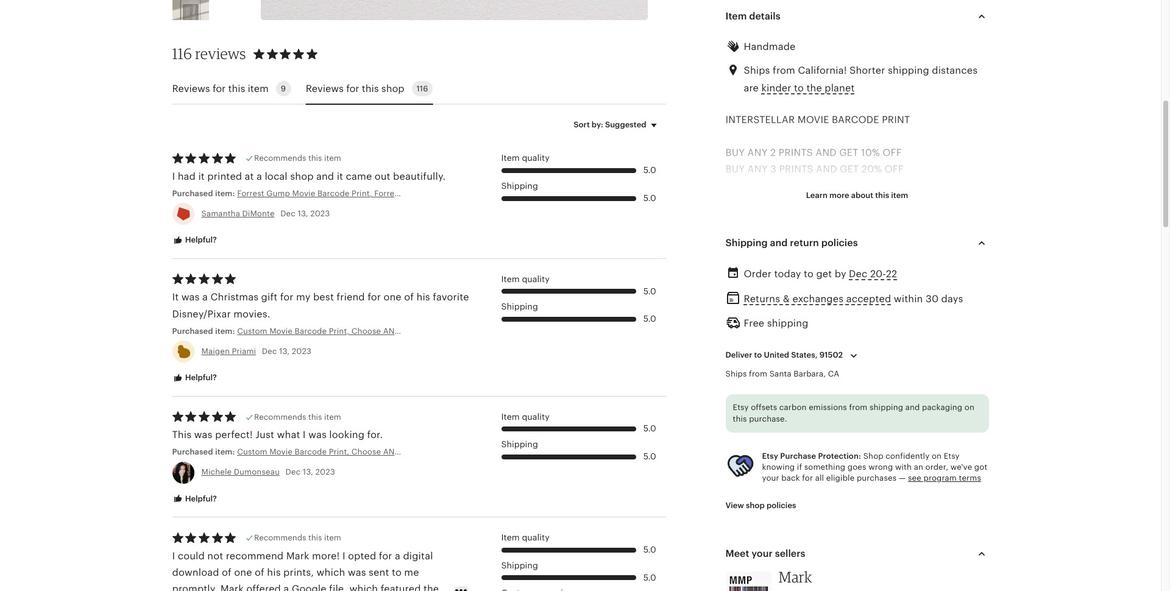 Task type: locate. For each thing, give the bounding box(es) containing it.
purchased item: custom movie barcode print, choose any movie for for
[[172, 327, 425, 336]]

0 vertical spatial 2023
[[310, 209, 330, 218]]

a right at
[[257, 171, 262, 182]]

it left came
[[337, 171, 343, 182]]

2023 for shop
[[310, 209, 330, 218]]

california!
[[798, 65, 847, 76]]

a1
[[726, 462, 737, 474]]

1 recommends from the top
[[254, 154, 306, 163]]

1 horizontal spatial 42
[[777, 495, 789, 507]]

custom for just
[[237, 448, 267, 457]]

1 vertical spatial buy
[[726, 164, 745, 175]]

to up printed
[[754, 351, 762, 360]]

custom
[[237, 327, 267, 336], [237, 448, 267, 457]]

helpful? down samantha
[[183, 235, 217, 245]]

and down within
[[900, 313, 918, 324]]

1 vertical spatial recommends
[[254, 413, 306, 422]]

print, down looking
[[329, 448, 349, 457]]

details
[[749, 10, 781, 22]]

perfect
[[726, 280, 760, 291]]

was left perfect!
[[194, 429, 212, 441]]

recommends
[[254, 154, 306, 163], [254, 413, 306, 422], [254, 534, 306, 543]]

2023 for looking
[[316, 468, 335, 477]]

off
[[883, 147, 902, 159], [885, 164, 904, 175]]

- right 16
[[771, 578, 774, 590]]

gift up returns
[[763, 280, 779, 291]]

2023 down looking
[[316, 468, 335, 477]]

helpful? button
[[163, 229, 226, 252], [163, 367, 226, 389], [163, 488, 226, 510]]

a4
[[726, 512, 739, 523]]

42 down back at the bottom right of the page
[[777, 495, 789, 507]]

helpful? button for i had it printed at a local shop and it came out beautifully.
[[163, 229, 226, 252]]

print, for looking
[[329, 448, 349, 457]]

and inside "etsy offsets carbon emissions from shipping and packaging on this purchase."
[[906, 403, 920, 412]]

unique
[[922, 197, 955, 208], [924, 280, 957, 291]]

purchased for this
[[172, 448, 213, 457]]

1 vertical spatial barcode
[[295, 448, 327, 457]]

1 horizontal spatial gift
[[763, 280, 779, 291]]

any
[[798, 280, 815, 291]]

6 5.0 from the top
[[644, 452, 656, 462]]

barcode for was
[[295, 448, 327, 457]]

0 vertical spatial and
[[816, 147, 837, 159]]

1 purchased from the top
[[172, 189, 213, 198]]

returns & exchanges accepted button
[[744, 290, 892, 308]]

movie.
[[858, 246, 890, 258]]

0 vertical spatial purchased item: custom movie barcode print, choose any movie
[[172, 327, 425, 336]]

8 x 12 in - 20.3 x 30.5 cm 11 x 14 in - 27.9 x 35.6 cm 12 x 16 in - 30.5 x 40.6 cm
[[726, 545, 848, 590]]

helpful? button down samantha
[[163, 229, 226, 252]]

1 helpful? from the top
[[183, 235, 217, 245]]

1 reviews from the left
[[172, 83, 210, 94]]

2 helpful? from the top
[[183, 373, 217, 382]]

1 vertical spatial with
[[896, 463, 912, 472]]

buy
[[726, 147, 745, 159], [726, 164, 745, 175]]

2 horizontal spatial shop
[[746, 501, 765, 511]]

policies inside dropdown button
[[822, 237, 858, 249]]

custom movie barcode print, choose any movie link for looking
[[237, 447, 425, 458]]

1 vertical spatial helpful?
[[183, 373, 217, 382]]

1 horizontal spatial etsy
[[762, 452, 779, 461]]

to inside celebrate your favourite movies with our unique movie barcode prints. i use video imaging software to watch the interstellar movie and extrapolate the average colour of each scene in the movie. this print then features these colours displayed as a barcode. the perfect gift for any movie fan that loves a unique data representation. my prints also include the movie credits: director(s), writer(s), actors and music composer(s).
[[940, 213, 950, 225]]

cm right 40.6
[[833, 578, 848, 590]]

see program terms link
[[908, 474, 982, 483]]

carbon
[[780, 403, 807, 412]]

1 item: from the top
[[215, 189, 235, 198]]

0 vertical spatial print,
[[329, 327, 349, 336]]

item quality for it was a christmas gift for my best friend for one of his favorite disney/pixar movies.
[[501, 274, 550, 284]]

purchase
[[781, 452, 816, 461]]

1 vertical spatial of
[[404, 292, 414, 303]]

dec right dumonseau
[[286, 468, 301, 477]]

30
[[926, 293, 939, 305]]

on up order,
[[932, 452, 942, 461]]

2 vertical spatial 2023
[[316, 468, 335, 477]]

fan
[[849, 280, 864, 291]]

7 5.0 from the top
[[644, 545, 656, 555]]

buy any 2 prints and get 10% off buy any 3 prints and get 20% off
[[726, 147, 904, 175]]

program
[[924, 474, 957, 483]]

an
[[914, 463, 924, 472]]

of
[[759, 246, 769, 258], [404, 292, 414, 303]]

13, down i had it printed at a local shop and it came out beautifully.
[[298, 209, 308, 218]]

of left his
[[404, 292, 414, 303]]

1 vertical spatial choose
[[726, 396, 762, 407]]

maigen priami dec 13, 2023
[[201, 347, 312, 356]]

prints right 2
[[779, 147, 813, 159]]

1 vertical spatial off
[[885, 164, 904, 175]]

quality for this was perfect! just what i was looking for.
[[522, 412, 550, 422]]

each
[[771, 246, 795, 258]]

1 horizontal spatial i
[[303, 429, 306, 441]]

0 vertical spatial your
[[775, 197, 796, 208]]

shipping inside ships from california! shorter shipping distances are
[[888, 65, 930, 76]]

get left 20%
[[840, 164, 859, 175]]

3 helpful? button from the top
[[163, 488, 226, 510]]

1 item quality from the top
[[501, 153, 550, 163]]

1 vertical spatial on
[[932, 452, 942, 461]]

and down video
[[830, 230, 847, 241]]

movies.
[[234, 308, 270, 320]]

1 horizontal spatial shop
[[382, 83, 405, 94]]

item details
[[726, 10, 781, 22]]

0 horizontal spatial of
[[404, 292, 414, 303]]

1 horizontal spatial it
[[337, 171, 343, 182]]

the up colour
[[726, 230, 741, 241]]

on right packaging
[[965, 403, 975, 412]]

off right 20%
[[885, 164, 904, 175]]

8
[[726, 545, 732, 556]]

3 quality from the top
[[522, 412, 550, 422]]

and
[[816, 147, 837, 159], [816, 164, 837, 175]]

from up 'or'
[[765, 396, 787, 407]]

3 helpful? from the top
[[183, 494, 217, 503]]

purchased item: custom movie barcode print, choose any movie down what in the left bottom of the page
[[172, 448, 425, 457]]

1 horizontal spatial 59.4
[[770, 479, 790, 490]]

off right the 10%
[[883, 147, 902, 159]]

from left santa
[[749, 369, 768, 378]]

shipping inside "etsy offsets carbon emissions from shipping and packaging on this purchase."
[[870, 403, 904, 412]]

0 horizontal spatial policies
[[767, 501, 797, 511]]

2 barcode from the top
[[295, 448, 327, 457]]

your inside meet your sellers 'dropdown button'
[[752, 548, 773, 559]]

0 horizontal spatial etsy
[[733, 403, 749, 412]]

shipping for this was perfect! just what i was looking for.
[[501, 440, 538, 449]]

choose for friend
[[352, 327, 381, 336]]

0 vertical spatial buy
[[726, 147, 745, 159]]

purchased item: custom movie barcode print, choose any movie down it was a christmas gift for my best friend for one of his favorite disney/pixar movies.
[[172, 327, 425, 336]]

order,
[[926, 463, 949, 472]]

buy up the 'celebrate'
[[726, 164, 745, 175]]

116 for 116
[[417, 84, 428, 93]]

to inside dropdown button
[[754, 351, 762, 360]]

music
[[921, 313, 948, 324]]

1 vertical spatial i
[[801, 213, 804, 225]]

shipping
[[501, 181, 538, 191], [726, 237, 768, 249], [501, 302, 538, 312], [501, 440, 538, 449], [501, 561, 538, 571]]

2 vertical spatial helpful?
[[183, 494, 217, 503]]

a right as
[[896, 263, 901, 275]]

was inside it was a christmas gift for my best friend for one of his favorite disney/pixar movies.
[[181, 292, 200, 303]]

with inside shop confidently on etsy knowing if something goes wrong with an order, we've got your back for all eligible purchases —
[[896, 463, 912, 472]]

0 vertical spatial 116
[[172, 45, 192, 63]]

0 horizontal spatial 30.5
[[777, 578, 798, 590]]

4 5.0 from the top
[[644, 314, 656, 324]]

- right a2 on the bottom right
[[741, 479, 744, 490]]

etsy up horizontal
[[733, 403, 749, 412]]

helpful? button down michele
[[163, 488, 226, 510]]

reviews down the 116 reviews on the left top of the page
[[172, 83, 210, 94]]

1 vertical spatial 42
[[777, 495, 789, 507]]

1 horizontal spatial 116
[[417, 84, 428, 93]]

from for california!
[[773, 65, 796, 76]]

custom up dumonseau
[[237, 448, 267, 457]]

- right a3
[[741, 495, 745, 507]]

cm up 40.6
[[828, 545, 843, 556]]

20-
[[871, 268, 886, 280]]

use
[[807, 213, 823, 225]]

buy left 2
[[726, 147, 745, 159]]

2 buy from the top
[[726, 164, 745, 175]]

dec right dimonte
[[281, 209, 296, 218]]

recommends this item for local
[[254, 154, 341, 163]]

samantha dimonte link
[[201, 209, 275, 218]]

1 horizontal spatial reviews
[[306, 83, 344, 94]]

59.4 down 84.1
[[746, 462, 766, 474]]

it
[[172, 292, 179, 303]]

helpful? for it was a christmas gift for my best friend for one of his favorite disney/pixar movies.
[[183, 373, 217, 382]]

1 vertical spatial 116
[[417, 84, 428, 93]]

item quality for i had it printed at a local shop and it came out beautifully.
[[501, 153, 550, 163]]

the down software
[[907, 230, 922, 241]]

item inside dropdown button
[[726, 10, 747, 22]]

0 vertical spatial helpful?
[[183, 235, 217, 245]]

custom movie barcode print, choose any movie link down it was a christmas gift for my best friend for one of his favorite disney/pixar movies.
[[237, 326, 425, 337]]

imaging
[[855, 213, 894, 225]]

0 vertical spatial get
[[840, 147, 859, 159]]

1 horizontal spatial this
[[892, 246, 912, 258]]

cm up 20.3
[[787, 512, 802, 523]]

8 5.0 from the top
[[644, 573, 656, 583]]

0 horizontal spatial 59.4
[[746, 462, 766, 474]]

1 custom movie barcode print, choose any movie link from the top
[[237, 326, 425, 337]]

etsy offsets carbon emissions from shipping and packaging on this purchase.
[[733, 403, 975, 424]]

12 down 11
[[726, 578, 736, 590]]

2 vertical spatial recommends this item
[[254, 534, 341, 543]]

celebrate your favourite movies with our unique movie barcode prints. i use video imaging software to watch the interstellar movie and extrapolate the average colour of each scene in the movie. this print then features these colours displayed as a barcode. the perfect gift for any movie fan that loves a unique data representation. my prints also include the movie credits: director(s), writer(s), actors and music composer(s).
[[726, 197, 987, 341]]

item: down perfect!
[[215, 448, 235, 457]]

1 vertical spatial helpful? button
[[163, 367, 226, 389]]

favourite
[[799, 197, 841, 208]]

from inside ships from california! shorter shipping distances are
[[773, 65, 796, 76]]

gift up the movies. on the bottom left of the page
[[261, 292, 278, 303]]

2 vertical spatial shipping
[[870, 403, 904, 412]]

was for it
[[181, 292, 200, 303]]

your inside shop confidently on etsy knowing if something goes wrong with an order, we've got your back for all eligible purchases —
[[762, 474, 780, 483]]

1 custom from the top
[[237, 327, 267, 336]]

1 print, from the top
[[329, 327, 349, 336]]

shop inside button
[[746, 501, 765, 511]]

2 purchased item: custom movie barcode print, choose any movie from the top
[[172, 448, 425, 457]]

in inside choose from the following sizes (each available in horizontal or vertical orientation):
[[954, 396, 963, 407]]

0 vertical spatial recommends
[[254, 154, 306, 163]]

get left the 10%
[[840, 147, 859, 159]]

the up the vertical at the bottom right of page
[[790, 396, 805, 407]]

21x
[[748, 512, 763, 523]]

in right available
[[954, 396, 963, 407]]

purchased up michele
[[172, 448, 213, 457]]

meet your sellers button
[[715, 539, 1000, 569]]

1 vertical spatial 30.5
[[777, 578, 798, 590]]

1 helpful? button from the top
[[163, 229, 226, 252]]

0 vertical spatial shipping
[[888, 65, 930, 76]]

2 vertical spatial choose
[[352, 448, 381, 457]]

1 horizontal spatial 30.5
[[804, 545, 825, 556]]

dec for it was a christmas gift for my best friend for one of his favorite disney/pixar movies.
[[262, 347, 277, 356]]

1 vertical spatial policies
[[767, 501, 797, 511]]

91502
[[820, 351, 843, 360]]

barcode down it was a christmas gift for my best friend for one of his favorite disney/pixar movies.
[[295, 327, 327, 336]]

0 vertical spatial helpful? button
[[163, 229, 226, 252]]

0 vertical spatial item:
[[215, 189, 235, 198]]

1 vertical spatial ships
[[726, 369, 747, 378]]

best
[[313, 292, 334, 303]]

1 purchased item: custom movie barcode print, choose any movie from the top
[[172, 327, 425, 336]]

a up disney/pixar
[[202, 292, 208, 303]]

days
[[942, 293, 964, 305]]

3 item: from the top
[[215, 448, 235, 457]]

interstellar
[[726, 114, 795, 125]]

0 vertical spatial unique
[[922, 197, 955, 208]]

2 reviews from the left
[[306, 83, 344, 94]]

42 right a2 on the bottom right
[[747, 479, 759, 490]]

policies down video
[[822, 237, 858, 249]]

2 vertical spatial helpful? button
[[163, 488, 226, 510]]

etsy inside "etsy offsets carbon emissions from shipping and packaging on this purchase."
[[733, 403, 749, 412]]

1 vertical spatial unique
[[924, 280, 957, 291]]

out
[[375, 171, 391, 182]]

3 recommends this item from the top
[[254, 534, 341, 543]]

with
[[881, 197, 901, 208], [896, 463, 912, 472]]

it right had at the left
[[198, 171, 205, 182]]

i inside celebrate your favourite movies with our unique movie barcode prints. i use video imaging software to watch the interstellar movie and extrapolate the average colour of each scene in the movie. this print then features these colours displayed as a barcode. the perfect gift for any movie fan that loves a unique data representation. my prints also include the movie credits: director(s), writer(s), actors and music composer(s).
[[801, 213, 804, 225]]

policies down back at the bottom right of the page
[[767, 501, 797, 511]]

was right it
[[181, 292, 200, 303]]

i left had at the left
[[172, 171, 175, 182]]

reviews for reviews for this shop
[[306, 83, 344, 94]]

for inside shop confidently on etsy knowing if something goes wrong with an order, we've got your back for all eligible purchases —
[[803, 474, 813, 483]]

i right what in the left bottom of the page
[[303, 429, 306, 441]]

0 vertical spatial shop
[[382, 83, 405, 94]]

helpful? down maigen
[[183, 373, 217, 382]]

2
[[771, 147, 776, 159]]

item quality for this was perfect! just what i was looking for.
[[501, 412, 550, 422]]

42
[[747, 479, 759, 490], [777, 495, 789, 507]]

3 item quality from the top
[[501, 412, 550, 422]]

to left get
[[804, 268, 814, 280]]

1 vertical spatial purchased item: custom movie barcode print, choose any movie
[[172, 448, 425, 457]]

1 horizontal spatial policies
[[822, 237, 858, 249]]

to right kinder
[[794, 82, 804, 94]]

&
[[783, 293, 790, 305]]

1 vertical spatial 12
[[726, 578, 736, 590]]

0 vertical spatial custom movie barcode print, choose any movie link
[[237, 326, 425, 337]]

1 quality from the top
[[522, 153, 550, 163]]

tab list
[[172, 74, 666, 105]]

0 vertical spatial gift
[[763, 280, 779, 291]]

dec
[[281, 209, 296, 218], [849, 268, 868, 280], [262, 347, 277, 356], [286, 468, 301, 477]]

prints right 3
[[779, 164, 814, 175]]

item: down printed
[[215, 189, 235, 198]]

representation.
[[726, 296, 799, 308]]

and inside dropdown button
[[770, 237, 788, 249]]

just
[[255, 429, 274, 441]]

quality for it was a christmas gift for my best friend for one of his favorite disney/pixar movies.
[[522, 274, 550, 284]]

your down 'knowing'
[[762, 474, 780, 483]]

and
[[316, 171, 334, 182], [830, 230, 847, 241], [770, 237, 788, 249], [900, 313, 918, 324], [906, 403, 920, 412]]

-
[[742, 445, 746, 457], [739, 462, 743, 474], [741, 479, 744, 490], [741, 495, 745, 507], [741, 512, 745, 523], [767, 545, 770, 556], [769, 561, 772, 573], [771, 578, 774, 590]]

movies
[[844, 197, 878, 208]]

director(s),
[[764, 313, 818, 324]]

your for sellers
[[752, 548, 773, 559]]

2023 down i had it printed at a local shop and it came out beautifully.
[[310, 209, 330, 218]]

3 purchased from the top
[[172, 448, 213, 457]]

13, down this was perfect! just what i was looking for.
[[303, 468, 313, 477]]

2 vertical spatial recommends
[[254, 534, 306, 543]]

2 item: from the top
[[215, 327, 235, 336]]

interstellar movie barcode print
[[726, 114, 910, 125]]

ca
[[828, 369, 840, 378]]

etsy inside shop confidently on etsy knowing if something goes wrong with an order, we've got your back for all eligible purchases —
[[944, 452, 960, 461]]

0 horizontal spatial 12
[[726, 578, 736, 590]]

1 horizontal spatial on
[[965, 403, 975, 412]]

1 recommends this item from the top
[[254, 154, 341, 163]]

0 horizontal spatial on
[[932, 452, 942, 461]]

item: for perfect!
[[215, 448, 235, 457]]

29.7 down view shop policies
[[765, 512, 784, 523]]

1 vertical spatial print,
[[329, 448, 349, 457]]

x
[[770, 445, 775, 457], [769, 462, 774, 474], [762, 479, 767, 490], [769, 495, 775, 507], [735, 545, 740, 556], [796, 545, 801, 556], [737, 561, 742, 573], [797, 561, 802, 573], [738, 578, 744, 590], [801, 578, 806, 590]]

the inside button
[[807, 82, 822, 94]]

9
[[281, 84, 286, 93]]

3 recommends from the top
[[254, 534, 306, 543]]

shipping up orientation):
[[870, 403, 904, 412]]

christmas
[[211, 292, 259, 303]]

1 5.0 from the top
[[644, 165, 656, 175]]

colours
[[796, 263, 832, 275]]

your inside celebrate your favourite movies with our unique movie barcode prints. i use video imaging software to watch the interstellar movie and extrapolate the average colour of each scene in the movie. this print then features these colours displayed as a barcode. the perfect gift for any movie fan that loves a unique data representation. my prints also include the movie credits: director(s), writer(s), actors and music composer(s).
[[775, 197, 796, 208]]

2 recommends from the top
[[254, 413, 306, 422]]

30.5 up 35.6
[[804, 545, 825, 556]]

1 vertical spatial and
[[816, 164, 837, 175]]

ships inside ships from california! shorter shipping distances are
[[744, 65, 770, 76]]

4 item quality from the top
[[501, 533, 550, 543]]

2 custom movie barcode print, choose any movie link from the top
[[237, 447, 425, 458]]

from up orientation):
[[850, 403, 868, 412]]

from up kinder
[[773, 65, 796, 76]]

print, for best
[[329, 327, 349, 336]]

2 vertical spatial shop
[[746, 501, 765, 511]]

and up learn
[[816, 164, 837, 175]]

2 custom from the top
[[237, 448, 267, 457]]

was for this
[[194, 429, 212, 441]]

helpful? button for it was a christmas gift for my best friend for one of his favorite disney/pixar movies.
[[163, 367, 226, 389]]

from inside choose from the following sizes (each available in horizontal or vertical orientation):
[[765, 396, 787, 407]]

1 vertical spatial your
[[762, 474, 780, 483]]

and left came
[[316, 171, 334, 182]]

2 vertical spatial your
[[752, 548, 773, 559]]

the
[[807, 82, 822, 94], [726, 230, 741, 241], [907, 230, 922, 241], [840, 246, 855, 258], [908, 296, 923, 308], [790, 396, 805, 407]]

22
[[886, 268, 898, 280]]

data
[[960, 280, 981, 291]]

30.5 down 27.9
[[777, 578, 798, 590]]

reviews for reviews for this item
[[172, 83, 210, 94]]

was
[[181, 292, 200, 303], [194, 429, 212, 441], [308, 429, 327, 441]]

0 vertical spatial barcode
[[295, 327, 327, 336]]

1 vertical spatial recommends this item
[[254, 413, 341, 422]]

3 5.0 from the top
[[644, 286, 656, 296]]

2 helpful? button from the top
[[163, 367, 226, 389]]

2023 down it was a christmas gift for my best friend for one of his favorite disney/pixar movies.
[[292, 347, 312, 356]]

purchased item:
[[172, 189, 237, 198]]

shipping inside dropdown button
[[726, 237, 768, 249]]

2 purchased from the top
[[172, 327, 213, 336]]

1 vertical spatial shop
[[290, 171, 314, 182]]

1 barcode from the top
[[295, 327, 327, 336]]

and down prints.
[[770, 237, 788, 249]]

0 vertical spatial choose
[[352, 327, 381, 336]]

0 vertical spatial with
[[881, 197, 901, 208]]

0 horizontal spatial 116
[[172, 45, 192, 63]]

a0
[[726, 445, 739, 457]]

item
[[726, 10, 747, 22], [501, 153, 520, 163], [501, 274, 520, 284], [501, 412, 520, 422], [501, 533, 520, 543]]

1 vertical spatial 13,
[[279, 347, 290, 356]]

2 recommends this item from the top
[[254, 413, 341, 422]]

gift inside celebrate your favourite movies with our unique movie barcode prints. i use video imaging software to watch the interstellar movie and extrapolate the average colour of each scene in the movie. this print then features these colours displayed as a barcode. the perfect gift for any movie fan that loves a unique data representation. my prints also include the movie credits: director(s), writer(s), actors and music composer(s).
[[763, 280, 779, 291]]

of inside it was a christmas gift for my best friend for one of his favorite disney/pixar movies.
[[404, 292, 414, 303]]

helpful? for this was perfect! just what i was looking for.
[[183, 494, 217, 503]]

movie
[[958, 197, 987, 208], [798, 230, 827, 241], [818, 280, 847, 291], [926, 296, 955, 308]]

0 vertical spatial custom
[[237, 327, 267, 336]]

the
[[949, 263, 966, 275]]

custom down the movies. on the bottom left of the page
[[237, 327, 267, 336]]

etsy for etsy offsets carbon emissions from shipping and packaging on this purchase.
[[733, 403, 749, 412]]

2 horizontal spatial etsy
[[944, 452, 960, 461]]

2 print, from the top
[[329, 448, 349, 457]]

favorite
[[433, 292, 469, 303]]

1 vertical spatial 59.4
[[770, 479, 790, 490]]

13, right priami
[[279, 347, 290, 356]]

1 it from the left
[[198, 171, 205, 182]]

0 vertical spatial 30.5
[[804, 545, 825, 556]]

0 vertical spatial prints
[[779, 147, 813, 159]]

0 horizontal spatial gift
[[261, 292, 278, 303]]

0 vertical spatial this
[[892, 246, 912, 258]]

item
[[248, 83, 269, 94], [324, 154, 341, 163], [891, 191, 909, 200], [324, 413, 341, 422], [324, 534, 341, 543]]

0 vertical spatial 12
[[743, 545, 752, 556]]

shipping down &
[[767, 318, 809, 329]]

item:
[[215, 189, 235, 198], [215, 327, 235, 336], [215, 448, 235, 457]]

1 vertical spatial 2023
[[292, 347, 312, 356]]

choose up horizontal
[[726, 396, 762, 407]]

ships down deliver
[[726, 369, 747, 378]]

item for it was a christmas gift for my best friend for one of his favorite disney/pixar movies.
[[501, 274, 520, 284]]

cm down if
[[793, 479, 808, 490]]

1 vertical spatial custom
[[237, 448, 267, 457]]

ships for ships from california! shorter shipping distances are
[[744, 65, 770, 76]]

1 horizontal spatial of
[[759, 246, 769, 258]]

movie up music
[[926, 296, 955, 308]]

item for this was perfect! just what i was looking for.
[[501, 412, 520, 422]]

item: up the maigen priami link
[[215, 327, 235, 336]]

on inside shop confidently on etsy knowing if something goes wrong with an order, we've got your back for all eligible purchases —
[[932, 452, 942, 461]]

in right the scene
[[828, 246, 837, 258]]

free shipping
[[744, 318, 809, 329]]

1 vertical spatial purchased
[[172, 327, 213, 336]]

choose down friend
[[352, 327, 381, 336]]

0 vertical spatial off
[[883, 147, 902, 159]]

custom movie barcode print, choose any movie link for best
[[237, 326, 425, 337]]

0 vertical spatial purchased
[[172, 189, 213, 198]]

are
[[744, 82, 759, 94]]

2 item quality from the top
[[501, 274, 550, 284]]

2 quality from the top
[[522, 274, 550, 284]]

this left perfect!
[[172, 429, 192, 441]]

mark
[[779, 568, 812, 586]]

dec right priami
[[262, 347, 277, 356]]

about
[[852, 191, 874, 200]]

0 vertical spatial 13,
[[298, 209, 308, 218]]

print, down it was a christmas gift for my best friend for one of his favorite disney/pixar movies.
[[329, 327, 349, 336]]

on inside "etsy offsets carbon emissions from shipping and packaging on this purchase."
[[965, 403, 975, 412]]



Task type: describe. For each thing, give the bounding box(es) containing it.
cm right 118.9
[[803, 445, 818, 457]]

gift inside it was a christmas gift for my best friend for one of his favorite disney/pixar movies.
[[261, 292, 278, 303]]

this inside celebrate your favourite movies with our unique movie barcode prints. i use video imaging software to watch the interstellar movie and extrapolate the average colour of each scene in the movie. this print then features these colours displayed as a barcode. the perfect gift for any movie fan that loves a unique data representation. my prints also include the movie credits: director(s), writer(s), actors and music composer(s).
[[892, 246, 912, 258]]

movie up watch
[[958, 197, 987, 208]]

- left 20.3
[[767, 545, 770, 556]]

from inside "etsy offsets carbon emissions from shipping and packaging on this purchase."
[[850, 403, 868, 412]]

purchased item: custom movie barcode print, choose any movie for i
[[172, 448, 425, 457]]

then
[[940, 246, 961, 258]]

ships from california! shorter shipping distances are
[[744, 65, 978, 94]]

disney/pixar
[[172, 308, 231, 320]]

in right meet
[[755, 545, 764, 556]]

kinder
[[762, 82, 792, 94]]

shipping for i had it printed at a local shop and it came out beautifully.
[[501, 181, 538, 191]]

item for i had it printed at a local shop and it came out beautifully.
[[501, 153, 520, 163]]

back
[[782, 474, 800, 483]]

20.3
[[773, 545, 793, 556]]

your for favourite
[[775, 197, 796, 208]]

my
[[296, 292, 311, 303]]

dec for this was perfect! just what i was looking for.
[[286, 468, 301, 477]]

2 vertical spatial i
[[303, 429, 306, 441]]

item: for a
[[215, 327, 235, 336]]

within
[[894, 293, 923, 305]]

one
[[384, 292, 402, 303]]

10%
[[861, 147, 880, 159]]

custom for christmas
[[237, 327, 267, 336]]

got
[[975, 463, 988, 472]]

recommends for at
[[254, 154, 306, 163]]

1 vertical spatial 29.7
[[765, 512, 784, 523]]

dec right by
[[849, 268, 868, 280]]

- right a4
[[741, 512, 745, 523]]

or
[[776, 412, 786, 424]]

118.9
[[778, 445, 801, 457]]

helpful? button for this was perfect! just what i was looking for.
[[163, 488, 226, 510]]

purchased for it
[[172, 327, 213, 336]]

view
[[726, 501, 744, 511]]

watch
[[953, 213, 982, 225]]

11
[[726, 561, 734, 573]]

recommends this item for was
[[254, 413, 341, 422]]

get
[[817, 268, 832, 280]]

13, for my
[[279, 347, 290, 356]]

tab list containing reviews for this item
[[172, 74, 666, 105]]

print
[[882, 114, 910, 125]]

a2
[[726, 479, 738, 490]]

0 vertical spatial 42
[[747, 479, 759, 490]]

eligible
[[827, 474, 855, 483]]

4 quality from the top
[[522, 533, 550, 543]]

1 vertical spatial prints
[[779, 164, 814, 175]]

116 for 116 reviews
[[172, 45, 192, 63]]

at
[[245, 171, 254, 182]]

this inside "etsy offsets carbon emissions from shipping and packaging on this purchase."
[[733, 415, 747, 424]]

in right 16
[[759, 578, 768, 590]]

for inside celebrate your favourite movies with our unique movie barcode prints. i use video imaging software to watch the interstellar movie and extrapolate the average colour of each scene in the movie. this print then features these colours displayed as a barcode. the perfect gift for any movie fan that loves a unique data representation. my prints also include the movie credits: director(s), writer(s), actors and music composer(s).
[[782, 280, 795, 291]]

these
[[767, 263, 793, 275]]

dec for i had it printed at a local shop and it came out beautifully.
[[281, 209, 296, 218]]

goes
[[848, 463, 867, 472]]

1 vertical spatial get
[[840, 164, 859, 175]]

distances
[[932, 65, 978, 76]]

0 horizontal spatial i
[[172, 171, 175, 182]]

helpful? for i had it printed at a local shop and it came out beautifully.
[[183, 235, 217, 245]]

policies inside button
[[767, 501, 797, 511]]

reviews for this shop
[[306, 83, 405, 94]]

offsets
[[751, 403, 777, 412]]

a inside it was a christmas gift for my best friend for one of his favorite disney/pixar movies.
[[202, 292, 208, 303]]

this inside dropdown button
[[876, 191, 890, 200]]

learn more about this item button
[[797, 185, 918, 207]]

my
[[801, 296, 815, 308]]

2 it from the left
[[337, 171, 343, 182]]

0 vertical spatial 29.7
[[748, 495, 767, 507]]

came
[[346, 171, 372, 182]]

purchases
[[857, 474, 897, 483]]

from for santa
[[749, 369, 768, 378]]

dumonseau
[[234, 468, 280, 477]]

emissions
[[809, 403, 847, 412]]

horizontal
[[726, 412, 773, 424]]

video
[[826, 213, 852, 225]]

packaging
[[922, 403, 963, 412]]

the left the 30
[[908, 296, 923, 308]]

reviews for this item
[[172, 83, 269, 94]]

also
[[848, 296, 867, 308]]

recommends for what
[[254, 413, 306, 422]]

item inside dropdown button
[[891, 191, 909, 200]]

handmade
[[744, 41, 796, 53]]

etsy for etsy purchase protection:
[[762, 452, 779, 461]]

- left 27.9
[[769, 561, 772, 573]]

13, for was
[[303, 468, 313, 477]]

composer(s).
[[726, 329, 788, 341]]

print
[[914, 246, 937, 258]]

local
[[265, 171, 288, 182]]

1 buy from the top
[[726, 147, 745, 159]]

perfect!
[[215, 429, 253, 441]]

exchanges
[[793, 293, 844, 305]]

of inside celebrate your favourite movies with our unique movie barcode prints. i use video imaging software to watch the interstellar movie and extrapolate the average colour of each scene in the movie. this print then features these colours displayed as a barcode. the perfect gift for any movie fan that loves a unique data representation. my prints also include the movie credits: director(s), writer(s), actors and music composer(s).
[[759, 246, 769, 258]]

order today to get by dec 20-22
[[744, 268, 898, 280]]

quality for i had it printed at a local shop and it came out beautifully.
[[522, 153, 550, 163]]

this was perfect! just what i was looking for.
[[172, 429, 383, 441]]

all
[[816, 474, 824, 483]]

accepted
[[847, 293, 892, 305]]

dimonte
[[242, 209, 275, 218]]

0 horizontal spatial this
[[172, 429, 192, 441]]

scene
[[797, 246, 825, 258]]

the inside choose from the following sizes (each available in horizontal or vertical orientation):
[[790, 396, 805, 407]]

the up displayed
[[840, 246, 855, 258]]

software
[[896, 213, 938, 225]]

had
[[178, 171, 196, 182]]

dec 20-22 button
[[849, 265, 898, 283]]

for.
[[367, 429, 383, 441]]

2023 for best
[[292, 347, 312, 356]]

a3
[[726, 495, 739, 507]]

it was a christmas gift for my best friend for one of his favorite disney/pixar movies.
[[172, 292, 469, 320]]

santa
[[770, 369, 792, 378]]

84.1cm
[[777, 462, 810, 474]]

barcode
[[832, 114, 880, 125]]

see program terms
[[908, 474, 982, 483]]

to inside button
[[794, 82, 804, 94]]

available
[[910, 396, 952, 407]]

our
[[904, 197, 920, 208]]

as
[[883, 263, 893, 275]]

20%
[[862, 164, 882, 175]]

was right what in the left bottom of the page
[[308, 429, 327, 441]]

13, for local
[[298, 209, 308, 218]]

5 5.0 from the top
[[644, 424, 656, 434]]

cm right 35.6
[[828, 561, 843, 573]]

shipping for it was a christmas gift for my best friend for one of his favorite disney/pixar movies.
[[501, 302, 538, 312]]

sort by: suggested button
[[565, 112, 670, 138]]

sizes
[[855, 396, 878, 407]]

his
[[417, 292, 430, 303]]

choose inside choose from the following sizes (each available in horizontal or vertical orientation):
[[726, 396, 762, 407]]

sort
[[574, 120, 590, 129]]

🖨
[[726, 362, 738, 374]]

michele
[[201, 468, 232, 477]]

shop
[[864, 452, 884, 461]]

movie up the prints
[[818, 280, 847, 291]]

in right 14 at the right of page
[[758, 561, 766, 573]]

ships for ships from santa barbara, ca
[[726, 369, 747, 378]]

protection:
[[818, 452, 862, 461]]

—
[[899, 474, 906, 483]]

returns
[[744, 293, 781, 305]]

16
[[746, 578, 757, 590]]

item details button
[[715, 2, 1000, 31]]

barcode for my
[[295, 327, 327, 336]]

from for the
[[765, 396, 787, 407]]

- right a1
[[739, 462, 743, 474]]

michele dumonseau dec 13, 2023
[[201, 468, 335, 477]]

cm down back at the bottom right of the page
[[792, 495, 807, 507]]

in inside celebrate your favourite movies with our unique movie barcode prints. i use video imaging software to watch the interstellar movie and extrapolate the average colour of each scene in the movie. this print then features these colours displayed as a barcode. the perfect gift for any movie fan that loves a unique data representation. my prints also include the movie credits: director(s), writer(s), actors and music composer(s).
[[828, 246, 837, 258]]

credits:
[[726, 313, 762, 324]]

0 vertical spatial 59.4
[[746, 462, 766, 474]]

displayed
[[834, 263, 880, 275]]

purchase.
[[749, 415, 787, 424]]

1 vertical spatial shipping
[[767, 318, 809, 329]]

choose for for.
[[352, 448, 381, 457]]

view shop policies
[[726, 501, 797, 511]]

movie up the scene
[[798, 230, 827, 241]]

barcode
[[726, 213, 765, 225]]

michele dumonseau link
[[201, 468, 280, 477]]

maigen priami link
[[201, 347, 256, 356]]

interstellar movie barcode print interstellar print image 9 image
[[172, 0, 209, 32]]

- right 'a0'
[[742, 445, 746, 457]]

with inside celebrate your favourite movies with our unique movie barcode prints. i use video imaging software to watch the interstellar movie and extrapolate the average colour of each scene in the movie. this print then features these colours displayed as a barcode. the perfect gift for any movie fan that loves a unique data representation. my prints also include the movie credits: director(s), writer(s), actors and music composer(s).
[[881, 197, 901, 208]]

a up within
[[916, 280, 921, 291]]

united
[[764, 351, 790, 360]]

2 5.0 from the top
[[644, 193, 656, 203]]



Task type: vqa. For each thing, say whether or not it's contained in the screenshot.
Star
no



